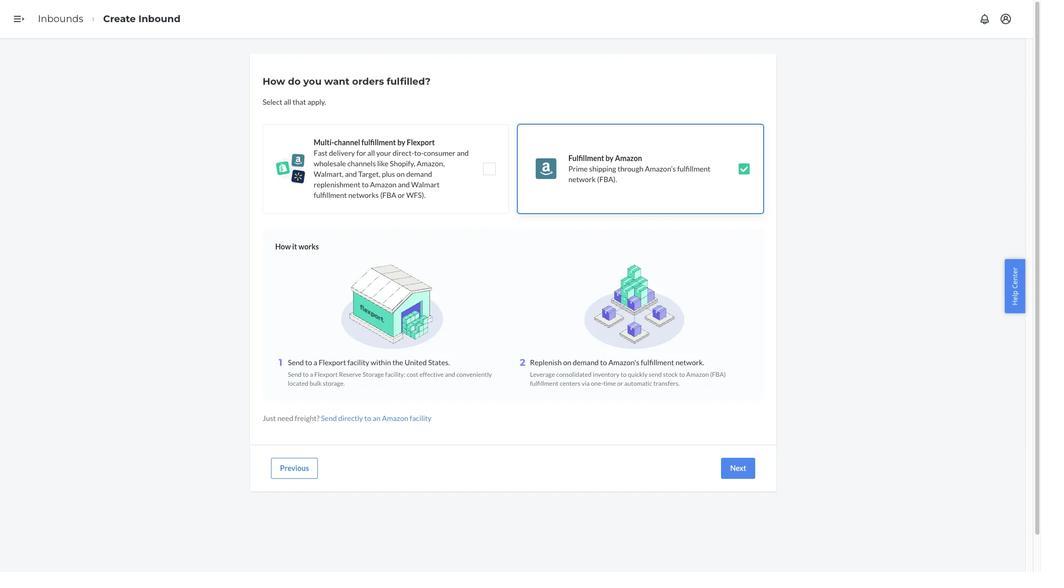 Task type: locate. For each thing, give the bounding box(es) containing it.
an
[[373, 414, 381, 423]]

facility up reserve
[[348, 358, 370, 367]]

demand inside 2 replenish on demand to amazon's fulfillment network. leverage consolidated inventory to quickly send stock to amazon (fba) fulfillment centers via one-time or automatic transfers.
[[573, 358, 599, 367]]

network
[[569, 175, 596, 184]]

0 horizontal spatial facility
[[348, 358, 370, 367]]

wfs).
[[407, 191, 426, 200]]

facility:
[[385, 371, 406, 379]]

1 vertical spatial send
[[288, 371, 302, 379]]

bulk
[[310, 380, 322, 388]]

how up the select
[[263, 76, 285, 87]]

shopify,
[[390, 159, 416, 168]]

by
[[398, 138, 406, 147], [606, 154, 614, 163]]

1 horizontal spatial facility
[[410, 414, 432, 423]]

and down the states.
[[445, 371, 456, 379]]

transfers.
[[654, 380, 680, 388]]

flexport
[[407, 138, 435, 147], [319, 358, 346, 367], [315, 371, 338, 379]]

1 vertical spatial all
[[368, 149, 375, 157]]

0 horizontal spatial by
[[398, 138, 406, 147]]

send
[[288, 358, 304, 367], [288, 371, 302, 379], [321, 414, 337, 423]]

or inside 2 replenish on demand to amazon's fulfillment network. leverage consolidated inventory to quickly send stock to amazon (fba) fulfillment centers via one-time or automatic transfers.
[[618, 380, 624, 388]]

send left directly
[[321, 414, 337, 423]]

to up bulk
[[306, 358, 312, 367]]

send to a flexport facility within the united states. send to a flexport reserve storage facility: cost effective and conveniently located bulk storage.
[[288, 358, 492, 388]]

previous
[[280, 464, 309, 473]]

1 vertical spatial how
[[275, 242, 291, 251]]

1 vertical spatial by
[[606, 154, 614, 163]]

demand up consolidated
[[573, 358, 599, 367]]

replenishment
[[314, 180, 361, 189]]

and down channels at the top of the page
[[345, 170, 357, 179]]

on inside multi-channel fulfillment by flexport fast delivery for all your direct-to-consumer and wholesale channels like shopify, amazon, walmart, and target, plus on demand replenishment to amazon and walmart fulfillment networks (fba or wfs).
[[397, 170, 405, 179]]

fulfillment up send
[[641, 358, 675, 367]]

network.
[[676, 358, 705, 367]]

1 vertical spatial or
[[618, 380, 624, 388]]

amazon
[[615, 154, 643, 163], [370, 180, 397, 189], [687, 371, 709, 379], [382, 414, 409, 423]]

2 vertical spatial send
[[321, 414, 337, 423]]

to
[[362, 180, 369, 189], [306, 358, 312, 367], [601, 358, 607, 367], [303, 371, 309, 379], [621, 371, 627, 379], [680, 371, 685, 379], [365, 414, 372, 423]]

0 vertical spatial facility
[[348, 358, 370, 367]]

1 horizontal spatial on
[[564, 358, 572, 367]]

or right time
[[618, 380, 624, 388]]

consumer
[[424, 149, 456, 157]]

by up shipping
[[606, 154, 614, 163]]

quickly
[[628, 371, 648, 379]]

send directly to an amazon facility button
[[321, 414, 432, 424]]

0 vertical spatial on
[[397, 170, 405, 179]]

facility inside send to a flexport facility within the united states. send to a flexport reserve storage facility: cost effective and conveniently located bulk storage.
[[348, 358, 370, 367]]

0 horizontal spatial on
[[397, 170, 405, 179]]

need
[[278, 414, 294, 423]]

1 vertical spatial on
[[564, 358, 572, 367]]

(fba)
[[711, 371, 726, 379]]

fulfillment by amazon prime shipping through amazon's fulfillment network (fba).
[[569, 154, 711, 184]]

select all that apply.
[[263, 97, 326, 106]]

all left that
[[284, 97, 291, 106]]

help center
[[1011, 267, 1020, 305]]

send up located
[[288, 371, 302, 379]]

to up inventory
[[601, 358, 607, 367]]

1 horizontal spatial by
[[606, 154, 614, 163]]

1 vertical spatial facility
[[410, 414, 432, 423]]

0 vertical spatial by
[[398, 138, 406, 147]]

2
[[520, 357, 526, 369]]

1 horizontal spatial a
[[314, 358, 318, 367]]

0 horizontal spatial or
[[398, 191, 405, 200]]

multi-
[[314, 138, 334, 147]]

facility
[[348, 358, 370, 367], [410, 414, 432, 423]]

on down shopify,
[[397, 170, 405, 179]]

to inside multi-channel fulfillment by flexport fast delivery for all your direct-to-consumer and wholesale channels like shopify, amazon, walmart, and target, plus on demand replenishment to amazon and walmart fulfillment networks (fba or wfs).
[[362, 180, 369, 189]]

1 horizontal spatial or
[[618, 380, 624, 388]]

states.
[[428, 358, 450, 367]]

one-
[[591, 380, 604, 388]]

send right 1
[[288, 358, 304, 367]]

0 vertical spatial a
[[314, 358, 318, 367]]

amazon up (fba at the top left
[[370, 180, 397, 189]]

demand up walmart
[[406, 170, 432, 179]]

how it works
[[275, 242, 319, 251]]

just
[[263, 414, 276, 423]]

2 replenish on demand to amazon's fulfillment network. leverage consolidated inventory to quickly send stock to amazon (fba) fulfillment centers via one-time or automatic transfers.
[[520, 357, 726, 388]]

leverage
[[530, 371, 555, 379]]

a
[[314, 358, 318, 367], [310, 371, 313, 379]]

like
[[377, 159, 389, 168]]

and
[[457, 149, 469, 157], [345, 170, 357, 179], [398, 180, 410, 189], [445, 371, 456, 379]]

want
[[324, 76, 350, 87]]

fulfillment down leverage
[[530, 380, 559, 388]]

0 horizontal spatial all
[[284, 97, 291, 106]]

all right for
[[368, 149, 375, 157]]

0 vertical spatial how
[[263, 76, 285, 87]]

consolidated
[[557, 371, 592, 379]]

0 vertical spatial demand
[[406, 170, 432, 179]]

replenish
[[530, 358, 562, 367]]

(fba
[[380, 191, 397, 200]]

amazon's
[[609, 358, 640, 367]]

to up networks
[[362, 180, 369, 189]]

for
[[357, 149, 366, 157]]

by up direct-
[[398, 138, 406, 147]]

or
[[398, 191, 405, 200], [618, 380, 624, 388]]

facility right an
[[410, 414, 432, 423]]

all inside multi-channel fulfillment by flexport fast delivery for all your direct-to-consumer and wholesale channels like shopify, amazon, walmart, and target, plus on demand replenishment to amazon and walmart fulfillment networks (fba or wfs).
[[368, 149, 375, 157]]

channels
[[348, 159, 376, 168]]

how left it
[[275, 242, 291, 251]]

and inside send to a flexport facility within the united states. send to a flexport reserve storage facility: cost effective and conveniently located bulk storage.
[[445, 371, 456, 379]]

1 vertical spatial demand
[[573, 358, 599, 367]]

0 horizontal spatial a
[[310, 371, 313, 379]]

direct-
[[393, 149, 414, 157]]

amazon down network.
[[687, 371, 709, 379]]

1 horizontal spatial all
[[368, 149, 375, 157]]

by inside multi-channel fulfillment by flexport fast delivery for all your direct-to-consumer and wholesale channels like shopify, amazon, walmart, and target, plus on demand replenishment to amazon and walmart fulfillment networks (fba or wfs).
[[398, 138, 406, 147]]

on up consolidated
[[564, 358, 572, 367]]

or inside multi-channel fulfillment by flexport fast delivery for all your direct-to-consumer and wholesale channels like shopify, amazon, walmart, and target, plus on demand replenishment to amazon and walmart fulfillment networks (fba or wfs).
[[398, 191, 405, 200]]

fulfillment right the amazon's
[[678, 164, 711, 173]]

0 horizontal spatial demand
[[406, 170, 432, 179]]

on
[[397, 170, 405, 179], [564, 358, 572, 367]]

amazon up through
[[615, 154, 643, 163]]

to down amazon's
[[621, 371, 627, 379]]

how for how it works
[[275, 242, 291, 251]]

amazon inside 2 replenish on demand to amazon's fulfillment network. leverage consolidated inventory to quickly send stock to amazon (fba) fulfillment centers via one-time or automatic transfers.
[[687, 371, 709, 379]]

demand
[[406, 170, 432, 179], [573, 358, 599, 367]]

by inside fulfillment by amazon prime shipping through amazon's fulfillment network (fba).
[[606, 154, 614, 163]]

create
[[103, 13, 136, 25]]

fulfillment
[[362, 138, 396, 147], [678, 164, 711, 173], [314, 191, 347, 200], [641, 358, 675, 367], [530, 380, 559, 388]]

delivery
[[329, 149, 355, 157]]

automatic
[[625, 380, 653, 388]]

send
[[649, 371, 662, 379]]

0 vertical spatial or
[[398, 191, 405, 200]]

1 horizontal spatial demand
[[573, 358, 599, 367]]

and right 'consumer' at the left
[[457, 149, 469, 157]]

inbounds link
[[38, 13, 83, 25]]

reserve
[[339, 371, 362, 379]]

all
[[284, 97, 291, 106], [368, 149, 375, 157]]

inventory
[[593, 371, 620, 379]]

amazon inside multi-channel fulfillment by flexport fast delivery for all your direct-to-consumer and wholesale channels like shopify, amazon, walmart, and target, plus on demand replenishment to amazon and walmart fulfillment networks (fba or wfs).
[[370, 180, 397, 189]]

or right (fba at the top left
[[398, 191, 405, 200]]

your
[[377, 149, 391, 157]]

plus
[[382, 170, 395, 179]]

check square image
[[738, 163, 751, 175]]

networks
[[349, 191, 379, 200]]

0 vertical spatial flexport
[[407, 138, 435, 147]]



Task type: describe. For each thing, give the bounding box(es) containing it.
open account menu image
[[1000, 13, 1013, 25]]

(fba).
[[598, 175, 617, 184]]

orders
[[352, 76, 384, 87]]

create inbound
[[103, 13, 181, 25]]

through
[[618, 164, 644, 173]]

how do you want orders fulfilled?
[[263, 76, 431, 87]]

to right stock
[[680, 371, 685, 379]]

fast
[[314, 149, 328, 157]]

amazon inside fulfillment by amazon prime shipping through amazon's fulfillment network (fba).
[[615, 154, 643, 163]]

help center button
[[1006, 259, 1026, 313]]

amazon right an
[[382, 414, 409, 423]]

breadcrumbs navigation
[[29, 3, 189, 34]]

select
[[263, 97, 283, 106]]

target,
[[359, 170, 381, 179]]

time
[[604, 380, 616, 388]]

1 vertical spatial a
[[310, 371, 313, 379]]

directly
[[339, 414, 363, 423]]

2 vertical spatial flexport
[[315, 371, 338, 379]]

demand inside multi-channel fulfillment by flexport fast delivery for all your direct-to-consumer and wholesale channels like shopify, amazon, walmart, and target, plus on demand replenishment to amazon and walmart fulfillment networks (fba or wfs).
[[406, 170, 432, 179]]

storage.
[[323, 380, 345, 388]]

help
[[1011, 290, 1020, 305]]

next button
[[722, 458, 756, 479]]

how for how do you want orders fulfilled?
[[263, 76, 285, 87]]

open navigation image
[[13, 13, 25, 25]]

prime
[[569, 164, 588, 173]]

channel
[[334, 138, 360, 147]]

wholesale
[[314, 159, 346, 168]]

flexport inside multi-channel fulfillment by flexport fast delivery for all your direct-to-consumer and wholesale channels like shopify, amazon, walmart, and target, plus on demand replenishment to amazon and walmart fulfillment networks (fba or wfs).
[[407, 138, 435, 147]]

walmart
[[412, 180, 440, 189]]

united
[[405, 358, 427, 367]]

previous button
[[271, 458, 318, 479]]

1
[[279, 357, 283, 369]]

to-
[[414, 149, 424, 157]]

conveniently
[[457, 371, 492, 379]]

fulfillment up the your
[[362, 138, 396, 147]]

centers
[[560, 380, 581, 388]]

walmart,
[[314, 170, 344, 179]]

shipping
[[590, 164, 617, 173]]

storage
[[363, 371, 384, 379]]

to up located
[[303, 371, 309, 379]]

the
[[393, 358, 403, 367]]

within
[[371, 358, 391, 367]]

fulfillment
[[569, 154, 605, 163]]

on inside 2 replenish on demand to amazon's fulfillment network. leverage consolidated inventory to quickly send stock to amazon (fba) fulfillment centers via one-time or automatic transfers.
[[564, 358, 572, 367]]

stock
[[664, 371, 678, 379]]

it
[[292, 242, 297, 251]]

inbounds
[[38, 13, 83, 25]]

amazon's
[[645, 164, 676, 173]]

cost
[[407, 371, 419, 379]]

fulfilled?
[[387, 76, 431, 87]]

next
[[731, 464, 747, 473]]

fulfillment inside fulfillment by amazon prime shipping through amazon's fulfillment network (fba).
[[678, 164, 711, 173]]

amazon,
[[417, 159, 445, 168]]

0 vertical spatial all
[[284, 97, 291, 106]]

located
[[288, 380, 309, 388]]

you
[[304, 76, 322, 87]]

freight?
[[295, 414, 320, 423]]

apply.
[[308, 97, 326, 106]]

multi-channel fulfillment by flexport fast delivery for all your direct-to-consumer and wholesale channels like shopify, amazon, walmart, and target, plus on demand replenishment to amazon and walmart fulfillment networks (fba or wfs).
[[314, 138, 469, 200]]

works
[[299, 242, 319, 251]]

create inbound link
[[103, 13, 181, 25]]

and up wfs).
[[398, 180, 410, 189]]

0 vertical spatial send
[[288, 358, 304, 367]]

open notifications image
[[979, 13, 992, 25]]

that
[[293, 97, 306, 106]]

inbound
[[139, 13, 181, 25]]

1 vertical spatial flexport
[[319, 358, 346, 367]]

via
[[582, 380, 590, 388]]

just need freight? send directly to an amazon facility
[[263, 414, 432, 423]]

do
[[288, 76, 301, 87]]

fulfillment down replenishment
[[314, 191, 347, 200]]

effective
[[420, 371, 444, 379]]

center
[[1011, 267, 1020, 289]]

to left an
[[365, 414, 372, 423]]



Task type: vqa. For each thing, say whether or not it's contained in the screenshot.
Create Inbound in the left of the page
yes



